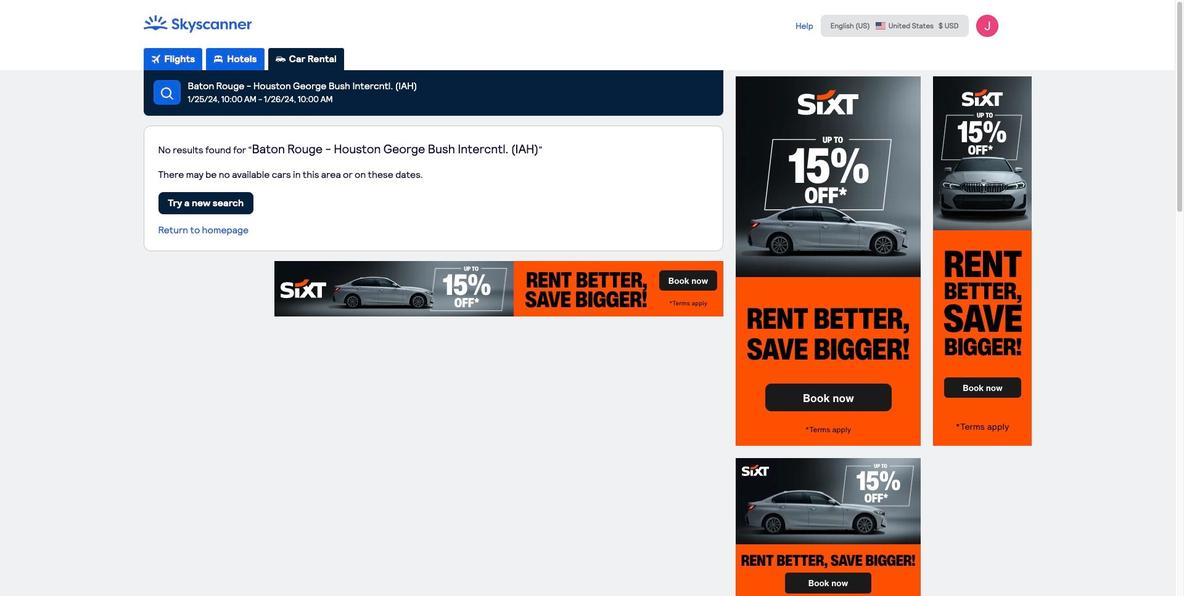 Task type: locate. For each thing, give the bounding box(es) containing it.
us image
[[875, 22, 886, 30]]

advertisement element
[[735, 76, 920, 447], [933, 76, 1031, 447], [274, 262, 723, 317], [735, 459, 920, 597]]

desktop__njgyo image
[[151, 54, 161, 64], [214, 54, 223, 64]]

active__n2u0z image
[[275, 54, 285, 64]]

0 horizontal spatial desktop__njgyo image
[[151, 54, 161, 64]]

1 horizontal spatial desktop__njgyo image
[[214, 54, 223, 64]]

2 desktop__njgyo image from the left
[[214, 54, 223, 64]]



Task type: vqa. For each thing, say whether or not it's contained in the screenshot.
'open menu' Icon
no



Task type: describe. For each thing, give the bounding box(es) containing it.
account image
[[976, 15, 998, 37]]

rtl support__zdywm image
[[159, 86, 174, 101]]

1 desktop__njgyo image from the left
[[151, 54, 161, 64]]



